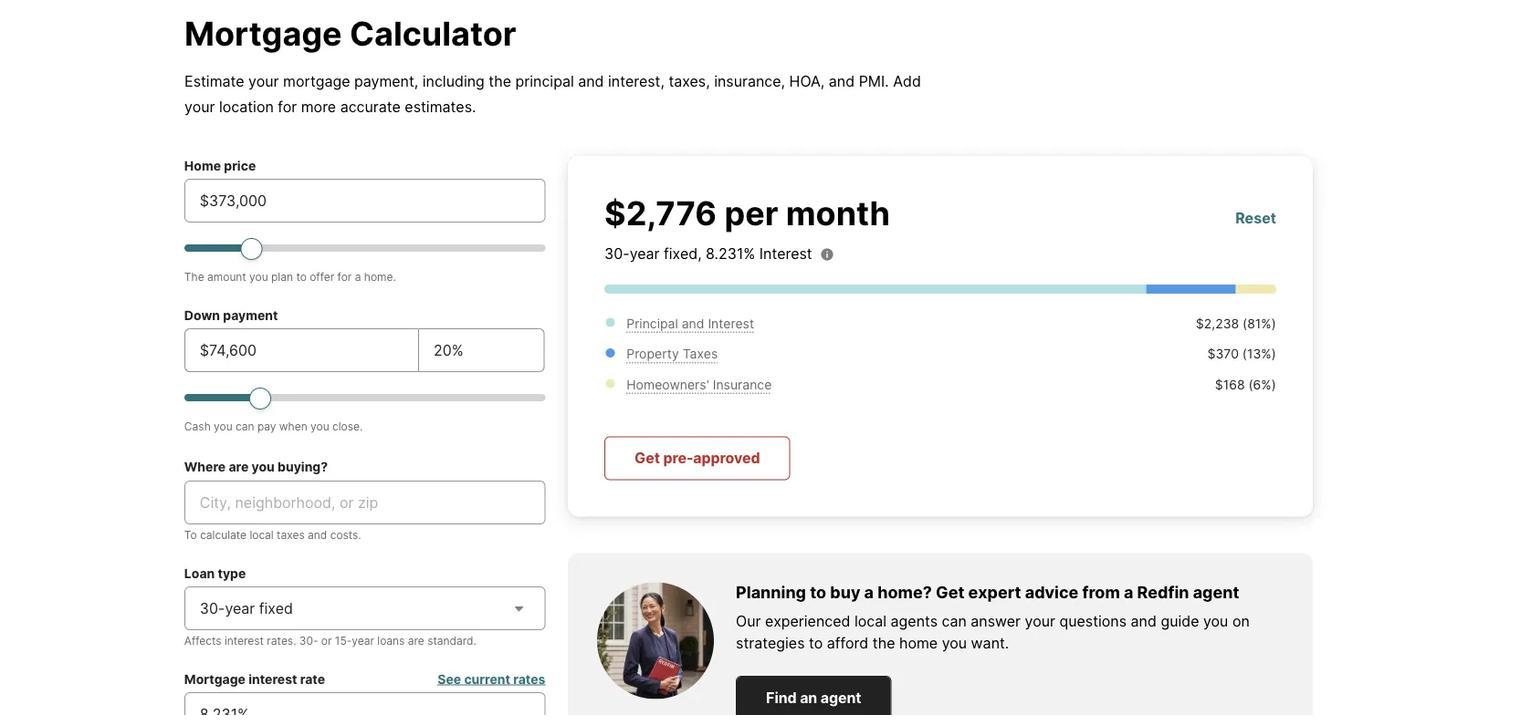 Task type: vqa. For each thing, say whether or not it's contained in the screenshot.
the bottommost local
yes



Task type: describe. For each thing, give the bounding box(es) containing it.
offer
[[310, 270, 334, 284]]

an
[[800, 689, 818, 707]]

planning
[[736, 583, 806, 603]]

$370
[[1208, 347, 1239, 362]]

agent image
[[597, 583, 714, 700]]

$2,776 per month
[[605, 193, 890, 233]]

mortgage interest rate
[[184, 672, 325, 688]]

estimate
[[185, 72, 244, 90]]

where are you buying?
[[184, 459, 328, 475]]

see
[[438, 672, 461, 688]]

you left the plan
[[249, 270, 268, 284]]

affects
[[184, 635, 222, 648]]

property taxes
[[627, 347, 718, 362]]

your inside our experienced local agents can answer your questions and guide you on strategies to afford the home you want.
[[1025, 613, 1056, 631]]

see current rates link
[[438, 670, 546, 689]]

local for taxes
[[250, 529, 274, 542]]

approved
[[693, 450, 760, 468]]

you left buying?
[[252, 459, 275, 475]]

property taxes link
[[627, 347, 718, 362]]

want.
[[971, 635, 1009, 653]]

redfin
[[1138, 583, 1189, 603]]

estimates.
[[405, 98, 476, 116]]

including
[[423, 72, 485, 90]]

pay
[[257, 420, 276, 433]]

can inside our experienced local agents can answer your questions and guide you on strategies to afford the home you want.
[[942, 613, 967, 631]]

cash
[[184, 420, 211, 433]]

mortgage for mortgage calculator
[[185, 13, 342, 53]]

fixed,
[[664, 245, 702, 263]]

when
[[279, 420, 307, 433]]

buy
[[830, 583, 861, 603]]

reset
[[1236, 210, 1277, 227]]

30-year fixed
[[200, 600, 293, 618]]

per
[[725, 193, 778, 233]]

get pre-approved
[[635, 450, 760, 468]]

1 horizontal spatial a
[[864, 583, 874, 603]]

add
[[893, 72, 921, 90]]

year for fixed
[[225, 600, 255, 618]]

fixed
[[259, 600, 293, 618]]

1 vertical spatial interest
[[708, 316, 754, 332]]

homeowners' insurance link
[[627, 377, 772, 393]]

1 horizontal spatial for
[[338, 270, 352, 284]]

principal
[[627, 316, 678, 332]]

(13%)
[[1243, 347, 1277, 362]]

2 vertical spatial 30-
[[299, 635, 318, 648]]

property
[[627, 347, 679, 362]]

agent inside button
[[821, 689, 862, 707]]

$168 (6%)
[[1215, 377, 1277, 393]]

0 horizontal spatial a
[[355, 270, 361, 284]]

loans
[[377, 635, 405, 648]]

home
[[900, 635, 938, 653]]

the
[[184, 270, 204, 284]]

to
[[184, 529, 197, 542]]

our
[[736, 613, 761, 631]]

1 horizontal spatial get
[[936, 583, 965, 603]]

the inside estimate your mortgage payment, including the principal and interest, taxes, insurance, hoa, and pmi. add your location for more accurate estimates.
[[489, 72, 511, 90]]

agents
[[891, 613, 938, 631]]

accurate
[[340, 98, 401, 116]]

current
[[464, 672, 510, 688]]

and left the interest, on the top left
[[578, 72, 604, 90]]

loan
[[184, 566, 215, 582]]

reset button
[[1236, 208, 1277, 230]]

cash you can pay when you close.
[[184, 420, 363, 433]]

hoa,
[[790, 72, 825, 90]]

payment,
[[354, 72, 419, 90]]

and left pmi.
[[829, 72, 855, 90]]

interest,
[[608, 72, 665, 90]]

get pre-approved button
[[605, 437, 790, 481]]

you left on
[[1204, 613, 1229, 631]]

1 horizontal spatial your
[[249, 72, 279, 90]]

you left "want."
[[942, 635, 967, 653]]

payment
[[223, 308, 278, 323]]

pmi.
[[859, 72, 889, 90]]

down payment
[[184, 308, 278, 323]]

0 vertical spatial to
[[296, 270, 307, 284]]

mortgage for mortgage interest rate
[[184, 672, 246, 688]]

costs.
[[330, 529, 361, 542]]

or
[[321, 635, 332, 648]]

close.
[[332, 420, 363, 433]]

calculator
[[350, 13, 516, 53]]

interest for mortgage
[[249, 672, 297, 688]]

homeowners'
[[627, 377, 709, 393]]

principal and interest link
[[627, 316, 754, 332]]

amount
[[207, 270, 246, 284]]

0 vertical spatial can
[[236, 420, 254, 433]]

principal and interest
[[627, 316, 754, 332]]

buying?
[[278, 459, 328, 475]]

expert
[[969, 583, 1021, 603]]

get inside button
[[635, 450, 660, 468]]

to calculate local taxes and costs.
[[184, 529, 361, 542]]

pre-
[[663, 450, 693, 468]]

rate
[[300, 672, 325, 688]]



Task type: locate. For each thing, give the bounding box(es) containing it.
more
[[301, 98, 336, 116]]

0 vertical spatial are
[[229, 459, 249, 475]]

standard.
[[428, 635, 477, 648]]

2 horizontal spatial year
[[630, 245, 660, 263]]

0 horizontal spatial your
[[185, 98, 215, 116]]

and down redfin at the right of the page
[[1131, 613, 1157, 631]]

0 vertical spatial agent
[[1193, 583, 1240, 603]]

0 horizontal spatial 30-
[[200, 600, 225, 618]]

year left fixed,
[[630, 245, 660, 263]]

2 vertical spatial to
[[809, 635, 823, 653]]

the left principal
[[489, 72, 511, 90]]

our experienced local agents can answer your questions and guide you on strategies to afford the home you want.
[[736, 613, 1250, 653]]

mortgage
[[283, 72, 350, 90]]

0 vertical spatial the
[[489, 72, 511, 90]]

you right cash
[[214, 420, 233, 433]]

1 vertical spatial agent
[[821, 689, 862, 707]]

on
[[1233, 613, 1250, 631]]

strategies
[[736, 635, 805, 653]]

1 vertical spatial to
[[810, 583, 827, 603]]

you
[[249, 270, 268, 284], [214, 420, 233, 433], [311, 420, 329, 433], [252, 459, 275, 475], [1204, 613, 1229, 631], [942, 635, 967, 653]]

to inside our experienced local agents can answer your questions and guide you on strategies to afford the home you want.
[[809, 635, 823, 653]]

0 horizontal spatial interest
[[708, 316, 754, 332]]

local for agents
[[855, 613, 887, 631]]

a right from
[[1124, 583, 1134, 603]]

mortgage down "affects"
[[184, 672, 246, 688]]

1 horizontal spatial year
[[352, 635, 374, 648]]

0 vertical spatial interest
[[760, 245, 812, 263]]

8.231%
[[706, 245, 756, 263]]

the left home
[[873, 635, 895, 653]]

2 horizontal spatial your
[[1025, 613, 1056, 631]]

type
[[218, 566, 246, 582]]

advice
[[1025, 583, 1079, 603]]

$370 (13%)
[[1208, 347, 1277, 362]]

your up location
[[249, 72, 279, 90]]

1 vertical spatial interest
[[249, 672, 297, 688]]

from
[[1083, 583, 1120, 603]]

2 vertical spatial your
[[1025, 613, 1056, 631]]

local left 'taxes'
[[250, 529, 274, 542]]

0 vertical spatial your
[[249, 72, 279, 90]]

insurance
[[713, 377, 772, 393]]

are right loans
[[408, 635, 424, 648]]

$2,238
[[1196, 316, 1239, 332]]

Down Payment Slider range field
[[184, 387, 546, 409]]

the amount you plan to offer for a home.
[[184, 270, 396, 284]]

1 vertical spatial 30-
[[200, 600, 225, 618]]

30- for 30-year fixed, 8.231% interest
[[605, 245, 630, 263]]

local
[[250, 529, 274, 542], [855, 613, 887, 631]]

30- up "affects"
[[200, 600, 225, 618]]

interest down per
[[760, 245, 812, 263]]

a left home.
[[355, 270, 361, 284]]

for right offer
[[338, 270, 352, 284]]

rates.
[[267, 635, 296, 648]]

1 vertical spatial your
[[185, 98, 215, 116]]

30-year fixed, 8.231% interest
[[605, 245, 812, 263]]

agent up on
[[1193, 583, 1240, 603]]

0 horizontal spatial for
[[278, 98, 297, 116]]

0 horizontal spatial get
[[635, 450, 660, 468]]

local inside our experienced local agents can answer your questions and guide you on strategies to afford the home you want.
[[855, 613, 887, 631]]

1 vertical spatial year
[[225, 600, 255, 618]]

you right when
[[311, 420, 329, 433]]

a right buy
[[864, 583, 874, 603]]

calculate
[[200, 529, 247, 542]]

1 vertical spatial local
[[855, 613, 887, 631]]

taxes
[[683, 347, 718, 362]]

find an agent button
[[736, 677, 892, 716]]

mortgage calculator
[[185, 13, 516, 53]]

1 vertical spatial for
[[338, 270, 352, 284]]

0 horizontal spatial can
[[236, 420, 254, 433]]

affects interest rates. 30- or 15-year loans are standard.
[[184, 635, 477, 648]]

where
[[184, 459, 226, 475]]

answer
[[971, 613, 1021, 631]]

0 horizontal spatial agent
[[821, 689, 862, 707]]

0 vertical spatial local
[[250, 529, 274, 542]]

1 horizontal spatial the
[[873, 635, 895, 653]]

home price
[[184, 158, 256, 174]]

Home Price Slider range field
[[184, 237, 546, 259]]

2 horizontal spatial 30-
[[605, 245, 630, 263]]

2 horizontal spatial a
[[1124, 583, 1134, 603]]

0 horizontal spatial year
[[225, 600, 255, 618]]

0 vertical spatial mortgage
[[185, 13, 342, 53]]

location
[[219, 98, 274, 116]]

interest for affects
[[225, 635, 264, 648]]

interest
[[760, 245, 812, 263], [708, 316, 754, 332]]

the
[[489, 72, 511, 90], [873, 635, 895, 653]]

30- down $2,776
[[605, 245, 630, 263]]

to down experienced
[[809, 635, 823, 653]]

are
[[229, 459, 249, 475], [408, 635, 424, 648]]

the inside our experienced local agents can answer your questions and guide you on strategies to afford the home you want.
[[873, 635, 895, 653]]

your down advice
[[1025, 613, 1056, 631]]

agent
[[1193, 583, 1240, 603], [821, 689, 862, 707]]

for inside estimate your mortgage payment, including the principal and interest, taxes, insurance, hoa, and pmi. add your location for more accurate estimates.
[[278, 98, 297, 116]]

City, neighborhood, or zip search field
[[184, 481, 546, 525]]

1 horizontal spatial local
[[855, 613, 887, 631]]

rates
[[513, 672, 546, 688]]

interest up taxes
[[708, 316, 754, 332]]

year for fixed,
[[630, 245, 660, 263]]

get left pre-
[[635, 450, 660, 468]]

down
[[184, 308, 220, 323]]

year
[[630, 245, 660, 263], [225, 600, 255, 618], [352, 635, 374, 648]]

30-
[[605, 245, 630, 263], [200, 600, 225, 618], [299, 635, 318, 648]]

1 vertical spatial can
[[942, 613, 967, 631]]

0 horizontal spatial are
[[229, 459, 249, 475]]

get
[[635, 450, 660, 468], [936, 583, 965, 603]]

find an agent
[[766, 689, 862, 707]]

and inside our experienced local agents can answer your questions and guide you on strategies to afford the home you want.
[[1131, 613, 1157, 631]]

year left loans
[[352, 635, 374, 648]]

1 horizontal spatial agent
[[1193, 583, 1240, 603]]

0 vertical spatial 30-
[[605, 245, 630, 263]]

to left buy
[[810, 583, 827, 603]]

year down 'type'
[[225, 600, 255, 618]]

1 horizontal spatial 30-
[[299, 635, 318, 648]]

your
[[249, 72, 279, 90], [185, 98, 215, 116], [1025, 613, 1056, 631]]

mortgage
[[185, 13, 342, 53], [184, 672, 246, 688]]

0 vertical spatial year
[[630, 245, 660, 263]]

0 vertical spatial get
[[635, 450, 660, 468]]

2 vertical spatial year
[[352, 635, 374, 648]]

insurance,
[[714, 72, 785, 90]]

0 horizontal spatial the
[[489, 72, 511, 90]]

estimate your mortgage payment, including the principal and interest, taxes, insurance, hoa, and pmi. add your location for more accurate estimates.
[[185, 72, 921, 116]]

(6%)
[[1249, 377, 1277, 393]]

(81%)
[[1243, 316, 1277, 332]]

1 horizontal spatial interest
[[760, 245, 812, 263]]

and
[[578, 72, 604, 90], [829, 72, 855, 90], [682, 316, 705, 332], [308, 529, 327, 542], [1131, 613, 1157, 631]]

1 vertical spatial mortgage
[[184, 672, 246, 688]]

1 vertical spatial the
[[873, 635, 895, 653]]

price
[[224, 158, 256, 174]]

afford
[[827, 635, 869, 653]]

None text field
[[200, 190, 530, 212], [200, 340, 404, 362], [434, 340, 529, 362], [200, 704, 530, 716], [200, 190, 530, 212], [200, 340, 404, 362], [434, 340, 529, 362], [200, 704, 530, 716]]

agent right an on the bottom right of the page
[[821, 689, 862, 707]]

30- left the or
[[299, 635, 318, 648]]

interest down rates.
[[249, 672, 297, 688]]

interest down 30-year fixed
[[225, 635, 264, 648]]

local up afford
[[855, 613, 887, 631]]

mortgage up estimate
[[185, 13, 342, 53]]

1 horizontal spatial can
[[942, 613, 967, 631]]

taxes,
[[669, 72, 710, 90]]

loan type
[[184, 566, 246, 582]]

guide
[[1161, 613, 1200, 631]]

get left expert
[[936, 583, 965, 603]]

30- for 30-year fixed
[[200, 600, 225, 618]]

for
[[278, 98, 297, 116], [338, 270, 352, 284]]

for left 'more'
[[278, 98, 297, 116]]

$168
[[1215, 377, 1245, 393]]

month
[[786, 193, 890, 233]]

0 horizontal spatial local
[[250, 529, 274, 542]]

can left pay
[[236, 420, 254, 433]]

1 horizontal spatial are
[[408, 635, 424, 648]]

to right the plan
[[296, 270, 307, 284]]

are right where
[[229, 459, 249, 475]]

planning to buy a home? get expert advice from a redfin agent
[[736, 583, 1240, 603]]

0 vertical spatial for
[[278, 98, 297, 116]]

can right agents
[[942, 613, 967, 631]]

principal
[[516, 72, 574, 90]]

0 vertical spatial interest
[[225, 635, 264, 648]]

taxes
[[277, 529, 305, 542]]

1 vertical spatial are
[[408, 635, 424, 648]]

your down estimate
[[185, 98, 215, 116]]

and right 'taxes'
[[308, 529, 327, 542]]

15-
[[335, 635, 352, 648]]

see current rates
[[438, 672, 546, 688]]

find
[[766, 689, 797, 707]]

home.
[[364, 270, 396, 284]]

and up taxes
[[682, 316, 705, 332]]

experienced
[[765, 613, 851, 631]]

home
[[184, 158, 221, 174]]

1 vertical spatial get
[[936, 583, 965, 603]]



